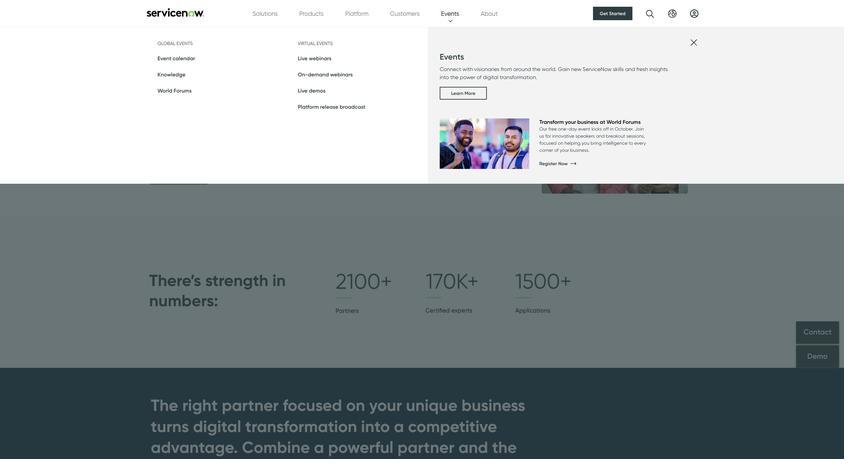 Task type: locate. For each thing, give the bounding box(es) containing it.
focused inside 'the right partner focused on your unique business turns digital transformation into a competitive advantage. combine a powerful partner and the servicenow platform to meet your business goals.'
[[283, 396, 342, 416]]

servicenow image
[[146, 8, 205, 17]]

digital inside 'the right partner focused on your unique business turns digital transformation into a competitive advantage. combine a powerful partner and the servicenow platform to meet your business goals.'
[[193, 417, 241, 437]]

around
[[514, 66, 531, 73]]

numbers:
[[149, 291, 218, 311]]

knowledge
[[158, 71, 186, 78]]

to left meet
[[311, 459, 327, 460]]

0 horizontal spatial value
[[217, 55, 272, 81]]

of inside combine the strength of our platform and our partners to speed up time to value and roi.
[[246, 122, 255, 134]]

on
[[558, 141, 564, 146], [346, 396, 365, 416]]

0 horizontal spatial platform
[[298, 104, 319, 110]]

forums up october.
[[623, 119, 641, 126]]

0 vertical spatial on
[[558, 141, 564, 146]]

servicenow inside reach value quickly with a servicenow partner
[[149, 83, 267, 109]]

of inside transform your business at world forums our free one-day event kicks off in october. join us for innovative speakers and breakout sessions, focused on helping you bring intelligence to every corner of your business.
[[555, 148, 559, 153]]

on-demand webinars
[[298, 71, 353, 78]]

into inside connect with visionaries from around the world. gain new servicenow skills and fresh insights into the power of digital transformation.
[[440, 74, 449, 81]]

0 vertical spatial into
[[440, 74, 449, 81]]

servicenow inside 'the right partner focused on your unique business turns digital transformation into a competitive advantage. combine a powerful partner and the servicenow platform to meet your business goals.'
[[151, 459, 239, 460]]

focused down 'for'
[[540, 141, 557, 146]]

live left demos
[[298, 87, 308, 94]]

about
[[481, 10, 498, 17]]

1 horizontal spatial into
[[440, 74, 449, 81]]

0 vertical spatial world
[[158, 87, 172, 94]]

our
[[257, 122, 271, 134], [332, 122, 346, 134]]

1 vertical spatial value
[[474, 122, 498, 134]]

1 vertical spatial digital
[[193, 417, 241, 437]]

advantage.
[[151, 438, 238, 458]]

platform
[[346, 10, 369, 17], [298, 104, 319, 110]]

event
[[158, 55, 172, 62]]

and right skills
[[626, 66, 636, 73]]

1 horizontal spatial platform
[[346, 10, 369, 17]]

your
[[566, 119, 577, 126], [560, 148, 570, 153], [369, 396, 402, 416], [373, 459, 406, 460]]

webinars right demand
[[331, 71, 353, 78]]

0 vertical spatial a
[[402, 55, 415, 81]]

strength inside there's strength in numbers:
[[205, 271, 269, 291]]

0 horizontal spatial forums
[[174, 87, 192, 94]]

2 vertical spatial partner
[[398, 438, 455, 458]]

0 horizontal spatial events
[[177, 41, 193, 46]]

combine the strength of our platform and our partners to speed up time to value and roi.
[[149, 122, 498, 148]]

1 horizontal spatial focused
[[540, 141, 557, 146]]

our
[[540, 126, 548, 132]]

1 horizontal spatial combine
[[242, 438, 310, 458]]

intelligence
[[603, 141, 628, 146]]

0 horizontal spatial focused
[[283, 396, 342, 416]]

quickly
[[278, 55, 348, 81]]

roi.
[[169, 136, 187, 148]]

live down virtual
[[298, 55, 308, 62]]

transform
[[540, 119, 564, 126]]

up
[[428, 122, 439, 134]]

1 vertical spatial platform
[[243, 459, 307, 460]]

in inside there's strength in numbers:
[[273, 271, 286, 291]]

with inside reach value quickly with a servicenow partner
[[354, 55, 396, 81]]

turns
[[151, 417, 189, 437]]

0 vertical spatial platform
[[273, 122, 310, 134]]

1 horizontal spatial of
[[477, 74, 482, 81]]

digital down "visionaries"
[[483, 74, 499, 81]]

1 vertical spatial strength
[[205, 271, 269, 291]]

platform release broadcast link
[[298, 104, 366, 110]]

customers
[[390, 10, 420, 17]]

events for event calendar
[[177, 41, 193, 46]]

event
[[579, 126, 591, 132]]

webinars down virtual events
[[309, 55, 332, 62]]

1 horizontal spatial our
[[332, 122, 346, 134]]

insights
[[650, 66, 668, 73]]

0 horizontal spatial with
[[354, 55, 396, 81]]

experts
[[452, 308, 473, 315]]

in
[[611, 126, 614, 132], [273, 271, 286, 291]]

1 horizontal spatial forums
[[623, 119, 641, 126]]

0 horizontal spatial combine
[[149, 122, 189, 134]]

events
[[442, 10, 460, 17], [440, 52, 464, 62]]

0 horizontal spatial into
[[361, 417, 390, 437]]

demos
[[309, 87, 326, 94]]

1 live from the top
[[298, 55, 308, 62]]

platform release broadcast
[[298, 104, 366, 110]]

2 our from the left
[[332, 122, 346, 134]]

and inside transform your business at world forums our free one-day event kicks off in october. join us for innovative speakers and breakout sessions, focused on helping you bring intelligence to every corner of your business.
[[596, 134, 605, 139]]

1 vertical spatial focused
[[283, 396, 342, 416]]

world
[[158, 87, 172, 94], [607, 119, 622, 126]]

0 horizontal spatial in
[[273, 271, 286, 291]]

transform your business at world forums our free one-day event kicks off in october. join us for innovative speakers and breakout sessions, focused on helping you bring intelligence to every corner of your business.
[[540, 119, 647, 153]]

the right partner focused on your unique business turns digital transformation into a competitive advantage. combine a powerful partner and the servicenow platform to meet your business goals.
[[151, 396, 526, 460]]

live for live demos
[[298, 87, 308, 94]]

transformation.
[[500, 74, 538, 81]]

1 vertical spatial into
[[361, 417, 390, 437]]

platform for platform release broadcast
[[298, 104, 319, 110]]

0 vertical spatial value
[[217, 55, 272, 81]]

platform
[[273, 122, 310, 134], [243, 459, 307, 460]]

combine inside 'the right partner focused on your unique business turns digital transformation into a competitive advantage. combine a powerful partner and the servicenow platform to meet your business goals.'
[[242, 438, 310, 458]]

unique
[[406, 396, 458, 416]]

1 vertical spatial events
[[440, 52, 464, 62]]

meet
[[331, 459, 369, 460]]

certified
[[426, 308, 450, 315]]

live
[[298, 55, 308, 62], [298, 87, 308, 94]]

and left roi.
[[149, 136, 167, 148]]

webinars
[[309, 55, 332, 62], [331, 71, 353, 78]]

1 horizontal spatial world
[[607, 119, 622, 126]]

1 horizontal spatial with
[[463, 66, 473, 73]]

0 horizontal spatial our
[[257, 122, 271, 134]]

1 horizontal spatial on
[[558, 141, 564, 146]]

events up live webinars link
[[317, 41, 333, 46]]

into up powerful
[[361, 417, 390, 437]]

breakout
[[606, 134, 626, 139]]

world up off
[[607, 119, 622, 126]]

strength inside combine the strength of our platform and our partners to speed up time to value and roi.
[[208, 122, 244, 134]]

goals.
[[478, 459, 524, 460]]

1 vertical spatial of
[[246, 122, 255, 134]]

join
[[635, 126, 644, 132]]

the
[[151, 396, 178, 416]]

powerful
[[328, 438, 394, 458]]

visionaries
[[475, 66, 500, 73]]

and down "release"
[[312, 122, 330, 134]]

1 our from the left
[[257, 122, 271, 134]]

0 horizontal spatial digital
[[193, 417, 241, 437]]

and down kicks
[[596, 134, 605, 139]]

strength
[[208, 122, 244, 134], [205, 271, 269, 291]]

2 live from the top
[[298, 87, 308, 94]]

to down sessions,
[[629, 141, 634, 146]]

0 horizontal spatial of
[[246, 122, 255, 134]]

1 horizontal spatial value
[[474, 122, 498, 134]]

world forums link
[[158, 87, 192, 94]]

business.
[[571, 148, 590, 153]]

1 vertical spatial on
[[346, 396, 365, 416]]

with inside connect with visionaries from around the world. gain new servicenow skills and fresh insights into the power of digital transformation.
[[463, 66, 473, 73]]

events up calendar
[[177, 41, 193, 46]]

to left speed
[[387, 122, 396, 134]]

and up goals.
[[459, 438, 488, 458]]

0 vertical spatial digital
[[483, 74, 499, 81]]

platform for platform
[[346, 10, 369, 17]]

one-
[[558, 126, 569, 132]]

0 vertical spatial live
[[298, 55, 308, 62]]

world down 'knowledge' link
[[158, 87, 172, 94]]

1 vertical spatial servicenow
[[149, 83, 267, 109]]

1 events from the left
[[177, 41, 193, 46]]

1 vertical spatial in
[[273, 271, 286, 291]]

2 vertical spatial servicenow
[[151, 459, 239, 460]]

1 horizontal spatial digital
[[483, 74, 499, 81]]

partners
[[348, 122, 385, 134]]

partner inside reach value quickly with a servicenow partner
[[272, 83, 348, 109]]

1 vertical spatial partner
[[222, 396, 279, 416]]

combine up roi.
[[149, 122, 189, 134]]

0 vertical spatial in
[[611, 126, 614, 132]]

0 vertical spatial webinars
[[309, 55, 332, 62]]

servicenow
[[583, 66, 612, 73], [149, 83, 267, 109], [151, 459, 239, 460]]

combine
[[149, 122, 189, 134], [242, 438, 310, 458]]

1 horizontal spatial in
[[611, 126, 614, 132]]

world inside transform your business at world forums our free one-day event kicks off in october. join us for innovative speakers and breakout sessions, focused on helping you bring intelligence to every corner of your business.
[[607, 119, 622, 126]]

0 vertical spatial platform
[[346, 10, 369, 17]]

2 events from the left
[[317, 41, 333, 46]]

combine down transformation
[[242, 438, 310, 458]]

to
[[387, 122, 396, 134], [463, 122, 472, 134], [629, 141, 634, 146], [311, 459, 327, 460]]

0 vertical spatial focused
[[540, 141, 557, 146]]

1 vertical spatial world
[[607, 119, 622, 126]]

events
[[177, 41, 193, 46], [317, 41, 333, 46]]

0 horizontal spatial world
[[158, 87, 172, 94]]

2 vertical spatial a
[[314, 438, 324, 458]]

focused
[[540, 141, 557, 146], [283, 396, 342, 416]]

0 vertical spatial combine
[[149, 122, 189, 134]]

digital down right
[[193, 417, 241, 437]]

day
[[569, 126, 578, 132]]

2 vertical spatial of
[[555, 148, 559, 153]]

into
[[440, 74, 449, 81], [361, 417, 390, 437]]

live demos
[[298, 87, 326, 94]]

0 vertical spatial partner
[[272, 83, 348, 109]]

0 vertical spatial strength
[[208, 122, 244, 134]]

0 vertical spatial of
[[477, 74, 482, 81]]

applications link
[[516, 269, 606, 319]]

transformation
[[245, 417, 357, 437]]

0 vertical spatial servicenow
[[583, 66, 612, 73]]

0 vertical spatial events
[[442, 10, 460, 17]]

focused up transformation
[[283, 396, 342, 416]]

into down connect
[[440, 74, 449, 81]]

into inside 'the right partner focused on your unique business turns digital transformation into a competitive advantage. combine a powerful partner and the servicenow platform to meet your business goals.'
[[361, 417, 390, 437]]

started
[[610, 10, 626, 17]]

value
[[217, 55, 272, 81], [474, 122, 498, 134]]

1 vertical spatial forums
[[623, 119, 641, 126]]

1 vertical spatial live
[[298, 87, 308, 94]]

forums down "knowledge"
[[174, 87, 192, 94]]

1 vertical spatial combine
[[242, 438, 310, 458]]

2 horizontal spatial of
[[555, 148, 559, 153]]

0 vertical spatial business
[[578, 119, 599, 126]]

0 horizontal spatial on
[[346, 396, 365, 416]]

broadcast
[[340, 104, 366, 110]]

learn more link
[[440, 87, 487, 100]]

sessions,
[[627, 134, 645, 139]]

and
[[626, 66, 636, 73], [312, 122, 330, 134], [596, 134, 605, 139], [149, 136, 167, 148], [459, 438, 488, 458]]

to inside 'the right partner focused on your unique business turns digital transformation into a competitive advantage. combine a powerful partner and the servicenow platform to meet your business goals.'
[[311, 459, 327, 460]]

1 horizontal spatial events
[[317, 41, 333, 46]]

solutions
[[253, 10, 278, 17]]

1 vertical spatial platform
[[298, 104, 319, 110]]

register now link
[[540, 158, 659, 170]]



Task type: describe. For each thing, give the bounding box(es) containing it.
virtual
[[298, 41, 316, 46]]

off
[[603, 126, 609, 132]]

reach
[[149, 55, 212, 81]]

about button
[[481, 9, 498, 18]]

speakers
[[576, 134, 595, 139]]

kicks
[[592, 126, 602, 132]]

a inside reach value quickly with a servicenow partner
[[402, 55, 415, 81]]

global events
[[158, 41, 193, 46]]

and inside 'the right partner focused on your unique business turns digital transformation into a competitive advantage. combine a powerful partner and the servicenow platform to meet your business goals.'
[[459, 438, 488, 458]]

value inside combine the strength of our platform and our partners to speed up time to value and roi.
[[474, 122, 498, 134]]

forums inside transform your business at world forums our free one-day event kicks off in october. join us for innovative speakers and breakout sessions, focused on helping you bring intelligence to every corner of your business.
[[623, 119, 641, 126]]

power
[[460, 74, 476, 81]]

platform button
[[346, 9, 369, 18]]

servicenow inside connect with visionaries from around the world. gain new servicenow skills and fresh insights into the power of digital transformation.
[[583, 66, 612, 73]]

the inside 'the right partner focused on your unique business turns digital transformation into a competitive advantage. combine a powerful partner and the servicenow platform to meet your business goals.'
[[493, 438, 517, 458]]

global
[[158, 41, 175, 46]]

on-demand webinars link
[[298, 71, 353, 78]]

in inside transform your business at world forums our free one-day event kicks off in october. join us for innovative speakers and breakout sessions, focused on helping you bring intelligence to every corner of your business.
[[611, 126, 614, 132]]

free
[[549, 126, 557, 132]]

applications
[[516, 308, 551, 315]]

helping
[[565, 141, 581, 146]]

bring
[[591, 141, 602, 146]]

right
[[182, 396, 218, 416]]

value inside reach value quickly with a servicenow partner
[[217, 55, 272, 81]]

learn more
[[452, 90, 476, 97]]

events button
[[442, 9, 460, 18]]

live webinars
[[298, 55, 332, 62]]

you
[[582, 141, 590, 146]]

certified experts
[[426, 308, 473, 315]]

every
[[635, 141, 647, 146]]

release
[[320, 104, 339, 110]]

there's
[[149, 271, 201, 291]]

on-
[[298, 71, 308, 78]]

more
[[465, 90, 476, 97]]

0 vertical spatial forums
[[174, 87, 192, 94]]

learn
[[452, 90, 464, 97]]

combine inside combine the strength of our platform and our partners to speed up time to value and roi.
[[149, 122, 189, 134]]

speed
[[398, 122, 426, 134]]

gain
[[558, 66, 570, 73]]

the inside combine the strength of our platform and our partners to speed up time to value and roi.
[[191, 122, 205, 134]]

world forums
[[158, 87, 192, 94]]

platform inside combine the strength of our platform and our partners to speed up time to value and roi.
[[273, 122, 310, 134]]

products button
[[300, 9, 324, 18]]

1 vertical spatial a
[[394, 417, 404, 437]]

business inside transform your business at world forums our free one-day event kicks off in october. join us for innovative speakers and breakout sessions, focused on helping you bring intelligence to every corner of your business.
[[578, 119, 599, 126]]

corner
[[540, 148, 554, 153]]

partners
[[336, 308, 359, 315]]

knowledge link
[[158, 71, 186, 78]]

new
[[572, 66, 582, 73]]

solutions button
[[253, 9, 278, 18]]

get started
[[600, 10, 626, 17]]

world.
[[542, 66, 557, 73]]

get
[[600, 10, 609, 17]]

time
[[442, 122, 461, 134]]

of inside connect with visionaries from around the world. gain new servicenow skills and fresh insights into the power of digital transformation.
[[477, 74, 482, 81]]

1 vertical spatial webinars
[[331, 71, 353, 78]]

products
[[300, 10, 324, 17]]

now
[[559, 161, 568, 167]]

platform inside 'the right partner focused on your unique business turns digital transformation into a competitive advantage. combine a powerful partner and the servicenow platform to meet your business goals.'
[[243, 459, 307, 460]]

there's strength in numbers:
[[149, 271, 286, 311]]

live for live webinars
[[298, 55, 308, 62]]

to inside transform your business at world forums our free one-day event kicks off in october. join us for innovative speakers and breakout sessions, focused on helping you bring intelligence to every corner of your business.
[[629, 141, 634, 146]]

and inside connect with visionaries from around the world. gain new servicenow skills and fresh insights into the power of digital transformation.
[[626, 66, 636, 73]]

register now
[[540, 161, 568, 167]]

live webinars link
[[298, 55, 332, 62]]

focused inside transform your business at world forums our free one-day event kicks off in october. join us for innovative speakers and breakout sessions, focused on helping you bring intelligence to every corner of your business.
[[540, 141, 557, 146]]

virtual events
[[298, 41, 333, 46]]

on inside 'the right partner focused on your unique business turns digital transformation into a competitive advantage. combine a powerful partner and the servicenow platform to meet your business goals.'
[[346, 396, 365, 416]]

live demos link
[[298, 87, 326, 94]]

certified experts link
[[426, 269, 516, 319]]

connect
[[440, 66, 462, 73]]

reach value quickly with a servicenow partner
[[149, 55, 415, 109]]

skills
[[613, 66, 624, 73]]

get started link
[[594, 7, 633, 20]]

on inside transform your business at world forums our free one-day event kicks off in october. join us for innovative speakers and breakout sessions, focused on helping you bring intelligence to every corner of your business.
[[558, 141, 564, 146]]

at
[[600, 119, 606, 126]]

innovative
[[553, 134, 575, 139]]

go to servicenow account image
[[690, 9, 699, 18]]

2 vertical spatial business
[[410, 459, 474, 460]]

customers button
[[390, 9, 420, 18]]

calendar
[[173, 55, 195, 62]]

october.
[[615, 126, 634, 132]]

for
[[546, 134, 551, 139]]

digital inside connect with visionaries from around the world. gain new servicenow skills and fresh insights into the power of digital transformation.
[[483, 74, 499, 81]]

to right time
[[463, 122, 472, 134]]

event calendar link
[[158, 55, 195, 62]]

from
[[501, 66, 512, 73]]

fresh
[[637, 66, 649, 73]]

1 vertical spatial business
[[462, 396, 526, 416]]

connect with visionaries from around the world. gain new servicenow skills and fresh insights into the power of digital transformation.
[[440, 66, 668, 81]]

events for live webinars
[[317, 41, 333, 46]]

partners link
[[336, 269, 426, 319]]

demand
[[308, 71, 329, 78]]



Task type: vqa. For each thing, say whether or not it's contained in the screenshot.
"Team"
no



